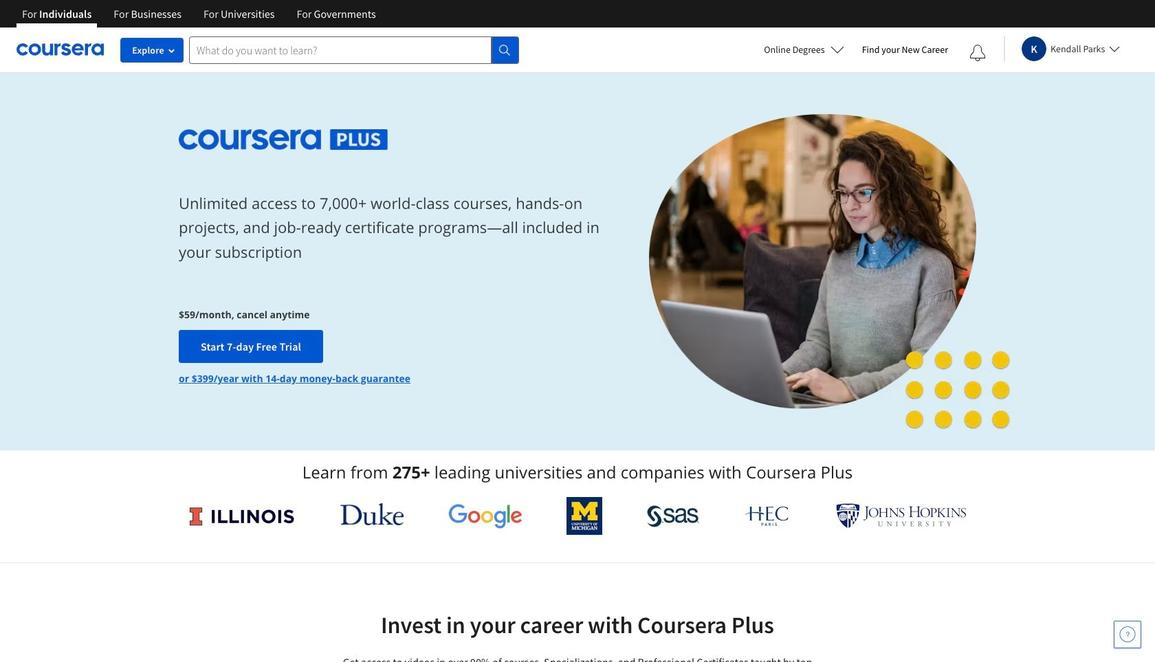 Task type: vqa. For each thing, say whether or not it's contained in the screenshot.
Johns Hopkins University image
yes



Task type: locate. For each thing, give the bounding box(es) containing it.
hec paris image
[[744, 502, 792, 530]]

None search field
[[189, 36, 519, 64]]

What do you want to learn? text field
[[189, 36, 492, 64]]

duke university image
[[340, 503, 404, 525]]

help center image
[[1119, 626, 1136, 643]]



Task type: describe. For each thing, give the bounding box(es) containing it.
university of illinois at urbana-champaign image
[[188, 505, 296, 527]]

coursera image
[[17, 39, 104, 61]]

google image
[[448, 503, 522, 529]]

banner navigation
[[11, 0, 387, 28]]

johns hopkins university image
[[836, 503, 967, 529]]

coursera plus image
[[179, 129, 388, 150]]

sas image
[[647, 505, 699, 527]]

university of michigan image
[[567, 497, 603, 535]]



